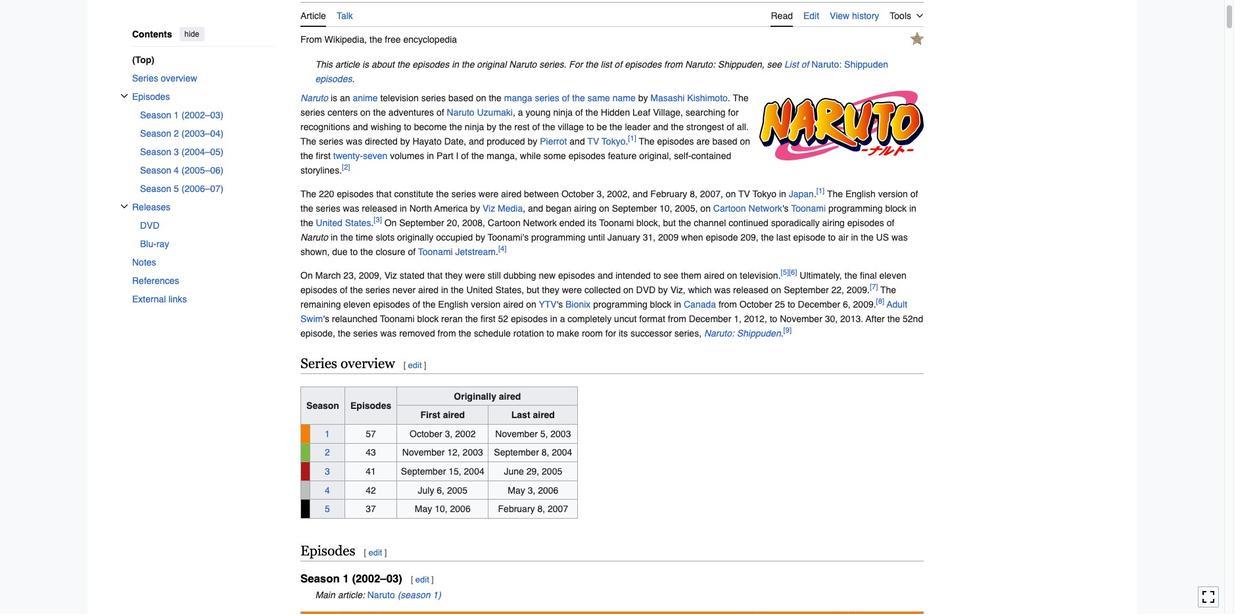 Task type: describe. For each thing, give the bounding box(es) containing it.
october inside the 220 episodes that constitute the series were aired between october 3, 2002, and february 8, 2007, on tv tokyo in japan . [1]
[[562, 189, 594, 199]]

series up young
[[535, 93, 560, 103]]

constitute
[[394, 189, 434, 199]]

toonami inside united states . [3] on september 20, 2008, cartoon network ended its toonami block, but the channel continued sporadically airing episodes of naruto
[[599, 217, 634, 228]]

the up uzumaki on the top
[[489, 93, 502, 103]]

and down 'between'
[[528, 203, 544, 214]]

releases
[[132, 202, 171, 212]]

and down "centers"
[[353, 121, 368, 132]]

[1] inside the 220 episodes that constitute the series were aired between october 3, 2002, and february 8, 2007, on tv tokyo in japan . [1]
[[817, 186, 825, 195]]

season 2 (2003–04) link
[[140, 124, 274, 142]]

4 link
[[325, 485, 330, 496]]

0 horizontal spatial [1] link
[[628, 134, 637, 143]]

(top)
[[132, 54, 155, 65]]

and inside the 220 episodes that constitute the series were aired between october 3, 2002, and february 8, 2007, on tv tokyo in japan . [1]
[[633, 189, 648, 199]]

episodes inside the on march 23, 2009, viz stated that they were still dubbing new episodes and intended to see them aired on television. [5] [6]
[[558, 270, 595, 281]]

by up while
[[528, 136, 538, 146]]

4 inside "link"
[[174, 165, 179, 175]]

. inside united states . [3] on september 20, 2008, cartoon network ended its toonami block, but the channel continued sporadically airing episodes of naruto
[[371, 217, 374, 228]]

but for they
[[527, 285, 540, 295]]

[3]
[[374, 215, 382, 224]]

version inside the english version of the series was released in north america by
[[879, 189, 908, 199]]

(2003–04)
[[182, 128, 224, 138]]

naruto: inside naruto: shippuden . [9]
[[704, 328, 735, 339]]

42
[[366, 485, 376, 496]]

1 link
[[325, 429, 330, 439]]

manga series of the same name link
[[504, 93, 636, 103]]

(top) link
[[132, 50, 285, 69]]

may 3, 2006
[[508, 485, 559, 496]]

leader
[[625, 121, 651, 132]]

september inside "ultimately, the final eleven episodes of the series never aired in the united states, but they were collected on dvd by viz, which was released on september 22, 2009."
[[784, 285, 829, 295]]

september inside united states . [3] on september 20, 2008, cartoon network ended its toonami block, but the channel continued sporadically airing episodes of naruto
[[399, 217, 444, 228]]

43
[[366, 448, 376, 458]]

and right date,
[[469, 136, 484, 146]]

for
[[569, 59, 583, 69]]

kishimoto
[[688, 93, 728, 103]]

on down intended
[[624, 285, 634, 295]]

] for overview
[[424, 360, 427, 370]]

closure
[[376, 246, 406, 257]]

they inside the on march 23, 2009, viz stated that they were still dubbing new episodes and intended to see them aired on television. [5] [6]
[[445, 270, 463, 281]]

blu-ray
[[140, 238, 169, 249]]

english inside the english version of the series was released in north america by
[[846, 189, 876, 199]]

airing inside united states . [3] on september 20, 2008, cartoon network ended its toonami block, but the channel continued sporadically airing episodes of naruto
[[823, 217, 845, 228]]

aired up october 3, 2002
[[443, 410, 465, 420]]

to down 25 at the right of page
[[770, 314, 778, 324]]

the left "us"
[[861, 232, 874, 242]]

for inside , a young ninja of the hidden leaf village, searching for recognitions and wishing to become the ninja by the rest of the village to be the leader and the strongest of all. the series was directed by hayato date, and produced by
[[728, 107, 739, 118]]

10,
[[660, 203, 673, 214]]

edit for series overview
[[408, 360, 422, 370]]

the down reran
[[459, 328, 472, 339]]

0 vertical spatial airing
[[574, 203, 597, 214]]

of inside volumes in part i of the manga, while some episodes feature original, self-contained storylines.
[[461, 150, 469, 161]]

the right about
[[397, 59, 410, 69]]

2 vertical spatial 1
[[343, 573, 349, 586]]

season 5 (2006–07) link
[[140, 179, 274, 198]]

twenty-seven link
[[333, 150, 388, 161]]

the inside the english version of the series was released in north america by
[[301, 203, 313, 214]]

episodes inside 's relaunched toonami block reran the first 52 episodes in a completely uncut format from december 1, 2012, to november 30, 2013. after the 52nd episode, the series was removed from the schedule rotation to make room for its successor series,
[[511, 314, 548, 324]]

25
[[775, 299, 785, 310]]

2009. inside "ultimately, the final eleven episodes of the series never aired in the united states, but they were collected on dvd by viz, which was released on september 22, 2009."
[[847, 285, 870, 295]]

[8]
[[877, 297, 885, 306]]

1 episode from the left
[[706, 232, 738, 242]]

external links
[[132, 294, 187, 304]]

searching
[[686, 107, 726, 118]]

season up 1 link
[[307, 400, 339, 411]]

of inside the remaining eleven episodes of the english version aired on
[[413, 299, 420, 310]]

by inside the english version of the series was released in north america by
[[471, 203, 480, 214]]

toonami down japan
[[792, 203, 826, 214]]

of inside . the series centers on the adventures of
[[437, 107, 444, 118]]

from
[[301, 34, 322, 44]]

dvd inside "ultimately, the final eleven episodes of the series never aired in the united states, but they were collected on dvd by viz, which was released on september 22, 2009."
[[636, 285, 656, 295]]

uncut
[[614, 314, 637, 324]]

aired up last
[[499, 391, 521, 402]]

the down time
[[360, 246, 373, 257]]

the for episodes
[[639, 136, 655, 146]]

20,
[[447, 217, 460, 228]]

's relaunched toonami block reran the first 52 episodes in a completely uncut format from december 1, 2012, to november 30, 2013. after the 52nd episode, the series was removed from the schedule rotation to make room for its successor series,
[[301, 314, 924, 339]]

0 vertical spatial 2
[[174, 128, 179, 138]]

209,
[[741, 232, 759, 242]]

by up volumes at the left of page
[[400, 136, 410, 146]]

the down united states link
[[341, 232, 353, 242]]

by inside in the time slots originally occupied by toonami's programming until january 31, 2009 when episode 209, the last episode to air in the us was shown, due to the closure of
[[476, 232, 485, 242]]

by up leaf
[[638, 93, 648, 103]]

on inside the episodes are based on the first
[[740, 136, 751, 146]]

edit for episodes
[[369, 548, 382, 558]]

twenty-
[[333, 150, 363, 161]]

on up channel
[[701, 203, 711, 214]]

. inside . the series centers on the adventures of
[[728, 93, 731, 103]]

blu-ray link
[[140, 235, 274, 253]]

a inside 's relaunched toonami block reran the first 52 episodes in a completely uncut format from december 1, 2012, to november 30, 2013. after the 52nd episode, the series was removed from the schedule rotation to make room for its successor series,
[[560, 314, 565, 324]]

] for 1
[[432, 575, 434, 585]]

were inside the 220 episodes that constitute the series were aired between october 3, 2002, and february 8, 2007, on tv tokyo in japan . [1]
[[479, 189, 499, 199]]

the english version of the series was released in north america by
[[301, 189, 919, 214]]

the left original
[[462, 59, 475, 69]]

this is a featured list. click here for more information. image
[[911, 32, 924, 45]]

series,
[[675, 328, 702, 339]]

2009,
[[359, 270, 382, 281]]

list
[[601, 59, 612, 69]]

overview inside 'link'
[[161, 73, 197, 83]]

toonami's
[[488, 232, 529, 242]]

october 3, 2002
[[410, 429, 476, 439]]

media
[[498, 203, 523, 214]]

the inside the remaining eleven episodes of the english version aired on
[[423, 299, 436, 310]]

village
[[558, 121, 584, 132]]

time
[[356, 232, 373, 242]]

1 vertical spatial series overview
[[301, 356, 395, 371]]

naruto: up 'kishimoto'
[[685, 59, 716, 69]]

6,
[[843, 299, 851, 310]]

the right reran
[[465, 314, 478, 324]]

the down same
[[586, 107, 599, 118]]

on up 25 at the right of page
[[771, 285, 782, 295]]

manga,
[[487, 150, 518, 161]]

the down village,
[[671, 121, 684, 132]]

1 vertical spatial (2002–03)
[[352, 573, 403, 586]]

1 horizontal spatial series
[[301, 356, 337, 371]]

tv tokyo link
[[588, 136, 626, 146]]

1 horizontal spatial ninja
[[553, 107, 573, 118]]

and down village,
[[653, 121, 669, 132]]

episodes right list
[[625, 59, 662, 69]]

0 vertical spatial september
[[612, 203, 657, 214]]

naruto left an
[[301, 93, 328, 103]]

pierrot and tv tokyo . [1]
[[540, 134, 637, 146]]

[ for episodes
[[364, 548, 367, 558]]

june 29, 2005
[[504, 466, 563, 477]]

hide
[[185, 30, 199, 39]]

main article: naruto (season 1)
[[315, 590, 441, 601]]

1 vertical spatial 3
[[325, 466, 330, 477]]

2005,
[[675, 203, 698, 214]]

1 vertical spatial [1] link
[[817, 186, 825, 195]]

[ edit ] for episodes
[[364, 548, 387, 558]]

1 vertical spatial episodes
[[351, 400, 392, 411]]

naruto inside united states . [3] on september 20, 2008, cartoon network ended its toonami block, but the channel continued sporadically airing episodes of naruto
[[301, 232, 328, 242]]

[9]
[[784, 326, 792, 335]]

toonami inside toonami jetstream . [4]
[[418, 246, 453, 257]]

[3] link
[[374, 215, 382, 224]]

in inside the english version of the series was released in north america by
[[400, 203, 407, 214]]

30,
[[825, 314, 838, 324]]

manga
[[504, 93, 533, 103]]

by down uzumaki on the top
[[487, 121, 497, 132]]

see inside this article is about the episodes in the original naruto series. for the list of episodes from naruto: shippuden, see list of naruto: shippuden episodes .
[[767, 59, 782, 69]]

was inside "ultimately, the final eleven episodes of the series never aired in the united states, but they were collected on dvd by viz, which was released on september 22, 2009."
[[715, 285, 731, 295]]

from up series, on the right of the page
[[668, 314, 687, 324]]

first for 's relaunched toonami block reran the first 52 episodes in a completely uncut format from december 1, 2012, to november 30, 2013. after the 52nd episode, the series was removed from the schedule rotation to make room for its successor series,
[[481, 314, 496, 324]]

[9] link
[[784, 326, 792, 335]]

in inside "ultimately, the final eleven episodes of the series never aired in the united states, but they were collected on dvd by viz, which was released on september 22, 2009."
[[441, 285, 449, 295]]

occupied
[[436, 232, 473, 242]]

to left make
[[547, 328, 554, 339]]

31,
[[643, 232, 656, 242]]

0 vertical spatial dvd
[[140, 220, 160, 231]]

they inside "ultimately, the final eleven episodes of the series never aired in the united states, but they were collected on dvd by viz, which was released on september 22, 2009."
[[542, 285, 560, 295]]

1 vertical spatial is
[[331, 93, 337, 103]]

naruto right article:
[[368, 590, 395, 601]]

1 vertical spatial 1
[[325, 429, 330, 439]]

dvd link
[[140, 216, 274, 235]]

episodes down this at the left top
[[315, 73, 352, 84]]

the naruto franchise logo, where there is a yellow to orange gradient in each letter. image
[[760, 91, 924, 160]]

season 4 (2005–06)
[[140, 165, 224, 175]]

1 vertical spatial season 1 (2002–03)
[[301, 573, 403, 586]]

0 vertical spatial 5
[[174, 183, 179, 194]]

in inside this article is about the episodes in the original naruto series. for the list of episodes from naruto: shippuden, see list of naruto: shippuden episodes .
[[452, 59, 459, 69]]

the up pierrot link
[[543, 121, 556, 132]]

edit link for episodes
[[369, 548, 382, 558]]

make
[[557, 328, 580, 339]]

adventures
[[389, 107, 434, 118]]

1 vertical spatial ninja
[[465, 121, 484, 132]]

released inside "ultimately, the final eleven episodes of the series never aired in the united states, but they were collected on dvd by viz, which was released on september 22, 2009."
[[733, 285, 769, 295]]

episodes down encyclopedia
[[413, 59, 449, 69]]

aired inside the remaining eleven episodes of the english version aired on
[[503, 299, 524, 310]]

to inside the on march 23, 2009, viz stated that they were still dubbing new episodes and intended to see them aired on television. [5] [6]
[[654, 270, 661, 281]]

[ edit ] for series overview
[[404, 360, 427, 370]]

i
[[456, 150, 459, 161]]

read
[[771, 10, 793, 21]]

directed
[[365, 136, 398, 146]]

an
[[340, 93, 350, 103]]

series inside 's relaunched toonami block reran the first 52 episodes in a completely uncut format from december 1, 2012, to november 30, 2013. after the 52nd episode, the series was removed from the schedule rotation to make room for its successor series,
[[353, 328, 378, 339]]

strongest
[[687, 121, 724, 132]]

naruto link
[[301, 93, 328, 103]]

the left list
[[586, 59, 598, 69]]

of inside united states . [3] on september 20, 2008, cartoon network ended its toonami block, but the channel continued sporadically airing episodes of naruto
[[887, 217, 895, 228]]

in inside programming block in the
[[910, 203, 917, 214]]

on down 3,
[[599, 203, 610, 214]]

the up reran
[[451, 285, 464, 295]]

toonami jetstream link
[[418, 246, 496, 257]]

about
[[372, 59, 395, 69]]

(2006–07)
[[182, 183, 224, 194]]

, inside , a young ninja of the hidden leaf village, searching for recognitions and wishing to become the ninja by the rest of the village to be the leader and the strongest of all. the series was directed by hayato date, and produced by
[[513, 107, 516, 118]]

young
[[526, 107, 551, 118]]

network inside united states . [3] on september 20, 2008, cartoon network ended its toonami block, but the channel continued sporadically airing episodes of naruto
[[523, 217, 557, 228]]

view history link
[[830, 2, 880, 25]]

episodes inside united states . [3] on september 20, 2008, cartoon network ended its toonami block, but the channel continued sporadically airing episodes of naruto
[[848, 217, 885, 228]]

season for season 5 (2006–07) link
[[140, 183, 171, 194]]

tv inside pierrot and tv tokyo . [1]
[[588, 136, 599, 146]]

0 vertical spatial network
[[749, 203, 783, 214]]

the left final
[[845, 270, 858, 281]]

season 4 (2005–06) link
[[140, 161, 274, 179]]

aired up november 5, 2003
[[533, 410, 555, 420]]

the inside volumes in part i of the manga, while some episodes feature original, self-contained storylines.
[[472, 150, 484, 161]]

the inside united states . [3] on september 20, 2008, cartoon network ended its toonami block, but the channel continued sporadically airing episodes of naruto
[[679, 217, 692, 228]]

to right due
[[350, 246, 358, 257]]

the down 23,
[[350, 285, 363, 295]]

on inside the 220 episodes that constitute the series were aired between october 3, 2002, and february 8, 2007, on tv tokyo in japan . [1]
[[726, 189, 736, 199]]

0 vertical spatial cartoon
[[714, 203, 746, 214]]

1 vertical spatial ]
[[385, 548, 387, 558]]

0 vertical spatial based
[[449, 93, 474, 103]]

until
[[588, 232, 605, 242]]

america
[[434, 203, 468, 214]]

was inside the english version of the series was released in north america by
[[343, 203, 359, 214]]

series inside series overview 'link'
[[132, 73, 158, 83]]

(2005–06)
[[182, 165, 224, 175]]

series overview link
[[132, 69, 274, 87]]

23,
[[344, 270, 356, 281]]

the right be
[[610, 121, 623, 132]]

edit link for season 1 (2002–03)
[[416, 575, 429, 585]]

its inside united states . [3] on september 20, 2008, cartoon network ended its toonami block, but the channel continued sporadically airing episodes of naruto
[[588, 217, 597, 228]]

twenty-seven
[[333, 150, 388, 161]]

1)
[[433, 590, 441, 601]]

viz media , and began airing on september 10, 2005, on cartoon network 's toonami
[[483, 203, 826, 214]]

masashi kishimoto link
[[651, 93, 728, 103]]

viz,
[[671, 285, 686, 295]]

a inside , a young ninja of the hidden leaf village, searching for recognitions and wishing to become the ninja by the rest of the village to be the leader and the strongest of all. the series was directed by hayato date, and produced by
[[518, 107, 523, 118]]

[7] link
[[870, 282, 878, 291]]

based inside the episodes are based on the first
[[713, 136, 738, 146]]

1 vertical spatial 2
[[325, 448, 330, 458]]

article:
[[338, 590, 365, 601]]

from down reran
[[438, 328, 456, 339]]

tv inside the 220 episodes that constitute the series were aired between october 3, 2002, and february 8, 2007, on tv tokyo in japan . [1]
[[739, 189, 750, 199]]

shippuden inside this article is about the episodes in the original naruto series. for the list of episodes from naruto: shippuden, see list of naruto: shippuden episodes .
[[845, 59, 889, 69]]

block inside programming block in the
[[886, 203, 907, 214]]

on inside the on march 23, 2009, viz stated that they were still dubbing new episodes and intended to see them aired on television. [5] [6]
[[301, 270, 313, 281]]

december inside ytv 's bionix programming block in canada from october 25 to december 6, 2009. [8]
[[798, 299, 841, 310]]

the up date,
[[450, 121, 462, 132]]

season 3 (2004–05)
[[140, 146, 224, 157]]

0 vertical spatial 1
[[174, 110, 179, 120]]

to left air
[[828, 232, 836, 242]]

the inside the episodes are based on the first
[[301, 150, 313, 161]]

1 vertical spatial ,
[[523, 203, 526, 214]]

. inside naruto: shippuden . [9]
[[781, 328, 784, 339]]



Task type: vqa. For each thing, say whether or not it's contained in the screenshot.


Task type: locate. For each thing, give the bounding box(es) containing it.
the inside . the series centers on the adventures of
[[373, 107, 386, 118]]

1 horizontal spatial programming
[[593, 299, 648, 310]]

2 horizontal spatial ]
[[432, 575, 434, 585]]

season down season 2 (2003–04)
[[140, 146, 171, 157]]

0 vertical spatial for
[[728, 107, 739, 118]]

0 vertical spatial episodes
[[132, 91, 170, 102]]

adult swim link
[[301, 299, 908, 324]]

the up shown,
[[301, 217, 313, 228]]

1 horizontal spatial 4
[[325, 485, 330, 496]]

november
[[780, 314, 823, 324]]

1 vertical spatial block
[[650, 299, 672, 310]]

from inside ytv 's bionix programming block in canada from october 25 to december 6, 2009. [8]
[[719, 299, 737, 310]]

on inside the remaining eleven episodes of the english version aired on
[[526, 299, 537, 310]]

0 horizontal spatial tv
[[588, 136, 599, 146]]

1 horizontal spatial episode
[[794, 232, 826, 242]]

edit for season 1 (2002–03)
[[416, 575, 429, 585]]

0 vertical spatial ,
[[513, 107, 516, 118]]

2 episode from the left
[[794, 232, 826, 242]]

note containing main article:
[[301, 588, 924, 603]]

began
[[546, 203, 572, 214]]

which
[[688, 285, 712, 295]]

the for 220
[[301, 189, 316, 199]]

2 vertical spatial [
[[411, 575, 413, 585]]

0 vertical spatial ninja
[[553, 107, 573, 118]]

1 horizontal spatial 1
[[325, 429, 330, 439]]

2 vertical spatial ]
[[432, 575, 434, 585]]

tools
[[890, 10, 912, 21]]

on inside . the series centers on the adventures of
[[360, 107, 371, 118]]

the inside the 220 episodes that constitute the series were aired between october 3, 2002, and february 8, 2007, on tv tokyo in japan . [1]
[[301, 189, 316, 199]]

the inside . the series centers on the adventures of
[[733, 93, 749, 103]]

series inside the english version of the series was released in north america by
[[316, 203, 341, 214]]

naruto
[[509, 59, 537, 69], [301, 93, 328, 103], [447, 107, 475, 118], [301, 232, 328, 242], [368, 590, 395, 601]]

0 horizontal spatial tokyo
[[602, 136, 626, 146]]

is inside this article is about the episodes in the original naruto series. for the list of episodes from naruto: shippuden, see list of naruto: shippuden episodes .
[[362, 59, 369, 69]]

edit up (season
[[416, 575, 429, 585]]

naruto inside this article is about the episodes in the original naruto series. for the list of episodes from naruto: shippuden, see list of naruto: shippuden episodes .
[[509, 59, 537, 69]]

8,
[[690, 189, 698, 199]]

0 horizontal spatial (2002–03)
[[182, 110, 224, 120]]

1 vertical spatial on
[[301, 270, 313, 281]]

the episodes are based on the first
[[301, 136, 751, 161]]

september up block,
[[612, 203, 657, 214]]

2 note from the top
[[301, 588, 924, 603]]

network
[[749, 203, 783, 214], [523, 217, 557, 228]]

last
[[512, 410, 531, 420]]

storylines.
[[301, 165, 342, 175]]

but for the
[[663, 217, 676, 228]]

from
[[664, 59, 683, 69], [719, 299, 737, 310], [668, 314, 687, 324], [438, 328, 456, 339]]

aired down the stated
[[418, 285, 439, 295]]

october up 2012,
[[740, 299, 773, 310]]

its inside 's relaunched toonami block reran the first 52 episodes in a completely uncut format from december 1, 2012, to november 30, 2013. after the 52nd episode, the series was removed from the schedule rotation to make room for its successor series,
[[619, 328, 628, 339]]

december inside 's relaunched toonami block reran the first 52 episodes in a completely uncut format from december 1, 2012, to november 30, 2013. after the 52nd episode, the series was removed from the schedule rotation to make room for its successor series,
[[689, 314, 732, 324]]

[1] right japan link
[[817, 186, 825, 195]]

1 vertical spatial airing
[[823, 217, 845, 228]]

the down relaunched
[[338, 328, 351, 339]]

recognitions
[[301, 121, 350, 132]]

0 vertical spatial see
[[767, 59, 782, 69]]

in inside 's relaunched toonami block reran the first 52 episodes in a completely uncut format from december 1, 2012, to november 30, 2013. after the 52nd episode, the series was removed from the schedule rotation to make room for its successor series,
[[550, 314, 558, 324]]

series inside "ultimately, the final eleven episodes of the series never aired in the united states, but they were collected on dvd by viz, which was released on september 22, 2009."
[[366, 285, 390, 295]]

aired up media
[[501, 189, 522, 199]]

on down anime link
[[360, 107, 371, 118]]

view
[[830, 10, 850, 21]]

first for the episodes are based on the first
[[316, 150, 331, 161]]

x small image
[[120, 202, 128, 210]]

article
[[335, 59, 360, 69]]

was inside , a young ninja of the hidden leaf village, searching for recognitions and wishing to become the ninja by the rest of the village to be the leader and the strongest of all. the series was directed by hayato date, and produced by
[[346, 136, 363, 146]]

the
[[370, 34, 382, 44], [397, 59, 410, 69], [462, 59, 475, 69], [586, 59, 598, 69], [489, 93, 502, 103], [572, 93, 585, 103], [373, 107, 386, 118], [586, 107, 599, 118], [450, 121, 462, 132], [499, 121, 512, 132], [543, 121, 556, 132], [610, 121, 623, 132], [671, 121, 684, 132], [301, 150, 313, 161], [472, 150, 484, 161], [436, 189, 449, 199], [301, 203, 313, 214], [301, 217, 313, 228], [679, 217, 692, 228], [341, 232, 353, 242], [761, 232, 774, 242], [861, 232, 874, 242], [360, 246, 373, 257], [845, 270, 858, 281], [350, 285, 363, 295], [451, 285, 464, 295], [423, 299, 436, 310], [465, 314, 478, 324], [888, 314, 901, 324], [338, 328, 351, 339], [459, 328, 472, 339]]

note containing this article is about the episodes in the original naruto series. for the list of episodes from naruto: shippuden, see
[[301, 57, 924, 86]]

tokyo inside pierrot and tv tokyo . [1]
[[602, 136, 626, 146]]

1 vertical spatial [
[[364, 548, 367, 558]]

february 8, 2007
[[498, 504, 568, 514]]

0 vertical spatial tokyo
[[602, 136, 626, 146]]

[1] inside pierrot and tv tokyo . [1]
[[628, 134, 637, 143]]

block up removed
[[417, 314, 439, 324]]

slots
[[376, 232, 395, 242]]

season for season 1 (2002–03) link
[[140, 110, 171, 120]]

block inside 's relaunched toonami block reran the first 52 episodes in a completely uncut format from december 1, 2012, to november 30, 2013. after the 52nd episode, the series was removed from the schedule rotation to make room for its successor series,
[[417, 314, 439, 324]]

1 horizontal spatial tokyo
[[753, 189, 777, 199]]

and down 'village'
[[570, 136, 585, 146]]

bionix link
[[566, 299, 591, 310]]

1 horizontal spatial cartoon
[[714, 203, 746, 214]]

united inside "ultimately, the final eleven episodes of the series never aired in the united states, but they were collected on dvd by viz, which was released on september 22, 2009."
[[466, 285, 493, 295]]

english inside the remaining eleven episodes of the english version aired on
[[438, 299, 469, 310]]

season up 'releases'
[[140, 183, 171, 194]]

was inside 's relaunched toonami block reran the first 52 episodes in a completely uncut format from december 1, 2012, to november 30, 2013. after the 52nd episode, the series was removed from the schedule rotation to make room for its successor series,
[[380, 328, 397, 339]]

released inside the english version of the series was released in north america by
[[362, 203, 397, 214]]

0 horizontal spatial version
[[471, 299, 501, 310]]

episodes up "self-"
[[657, 136, 694, 146]]

. inside the 220 episodes that constitute the series were aired between october 3, 2002, and february 8, 2007, on tv tokyo in japan . [1]
[[814, 189, 817, 199]]

stated
[[400, 270, 425, 281]]

ultimately, the final eleven episodes of the series never aired in the united states, but they were collected on dvd by viz, which was released on september 22, 2009.
[[301, 270, 907, 295]]

shippuden inside naruto: shippuden . [9]
[[737, 328, 781, 339]]

0 horizontal spatial released
[[362, 203, 397, 214]]

[ edit ] up main article: naruto (season 1)
[[364, 548, 387, 558]]

] down removed
[[424, 360, 427, 370]]

the inside , a young ninja of the hidden leaf village, searching for recognitions and wishing to become the ninja by the rest of the village to be the leader and the strongest of all. the series was directed by hayato date, and produced by
[[301, 136, 316, 146]]

1 horizontal spatial december
[[798, 299, 841, 310]]

0 horizontal spatial that
[[376, 189, 392, 199]]

episodes right x small icon
[[132, 91, 170, 102]]

1 vertical spatial viz
[[385, 270, 397, 281]]

's down 'remaining' at the left of page
[[323, 314, 329, 324]]

dvd
[[140, 220, 160, 231], [636, 285, 656, 295]]

on up naruto uzumaki
[[476, 93, 486, 103]]

. up feature
[[626, 136, 628, 146]]

and inside the on march 23, 2009, viz stated that they were still dubbing new episodes and intended to see them aired on television. [5] [6]
[[598, 270, 613, 281]]

the left same
[[572, 93, 585, 103]]

the down 'adult'
[[888, 314, 901, 324]]

2008,
[[462, 217, 485, 228]]

0 vertical spatial series overview
[[132, 73, 197, 83]]

0 horizontal spatial a
[[518, 107, 523, 118]]

1 vertical spatial edit
[[369, 548, 382, 558]]

1 vertical spatial released
[[733, 285, 769, 295]]

adult swim
[[301, 299, 908, 324]]

rotation
[[514, 328, 544, 339]]

series down relaunched
[[353, 328, 378, 339]]

on right 2007,
[[726, 189, 736, 199]]

2 horizontal spatial [
[[411, 575, 413, 585]]

toonami down occupied
[[418, 246, 453, 257]]

airing up ended
[[574, 203, 597, 214]]

series overview inside 'link'
[[132, 73, 197, 83]]

on right [3]
[[385, 217, 397, 228]]

that inside the on march 23, 2009, viz stated that they were still dubbing new episodes and intended to see them aired on television. [5] [6]
[[427, 270, 443, 281]]

programming inside programming block in the
[[829, 203, 883, 214]]

and up collected on the top of page
[[598, 270, 613, 281]]

0 vertical spatial eleven
[[880, 270, 907, 281]]

1 vertical spatial 5
[[325, 504, 330, 514]]

1 horizontal spatial [
[[404, 360, 406, 370]]

for right room
[[606, 328, 616, 339]]

see
[[767, 59, 782, 69], [664, 270, 679, 281]]

episodes inside the remaining eleven episodes of the english version aired on
[[373, 299, 410, 310]]

they up ytv "link"
[[542, 285, 560, 295]]

the left free
[[370, 34, 382, 44]]

centers
[[328, 107, 358, 118]]

the up the produced on the top of page
[[499, 121, 512, 132]]

note
[[301, 57, 924, 86], [301, 588, 924, 603]]

season 1 (2002–03) up article:
[[301, 573, 403, 586]]

season 3 (2004–05) link
[[140, 142, 274, 161]]

was inside in the time slots originally occupied by toonami's programming until january 31, 2009 when episode 209, the last episode to air in the us was shown, due to the closure of
[[892, 232, 908, 242]]

viz inside the on march 23, 2009, viz stated that they were still dubbing new episodes and intended to see them aired on television. [5] [6]
[[385, 270, 397, 281]]

1 horizontal spatial network
[[749, 203, 783, 214]]

3
[[174, 146, 179, 157], [325, 466, 330, 477]]

eleven inside "ultimately, the final eleven episodes of the series never aired in the united states, but they were collected on dvd by viz, which was released on september 22, 2009."
[[880, 270, 907, 281]]

december down ytv 's bionix programming block in canada from october 25 to december 6, 2009. [8]
[[689, 314, 732, 324]]

version inside the remaining eleven episodes of the english version aired on
[[471, 299, 501, 310]]

. down shippuden,
[[728, 93, 731, 103]]

[ edit ] for season 1 (2002–03)
[[411, 575, 434, 585]]

aired inside "ultimately, the final eleven episodes of the series never aired in the united states, but they were collected on dvd by viz, which was released on september 22, 2009."
[[418, 285, 439, 295]]

0 vertical spatial (2002–03)
[[182, 110, 224, 120]]

1 note from the top
[[301, 57, 924, 86]]

4 up 5 link
[[325, 485, 330, 496]]

the right japan
[[827, 189, 843, 199]]

from inside this article is about the episodes in the original naruto series. for the list of episodes from naruto: shippuden, see list of naruto: shippuden episodes .
[[664, 59, 683, 69]]

season for season 4 (2005–06) "link" at top left
[[140, 165, 171, 175]]

0 horizontal spatial its
[[588, 217, 597, 228]]

the left last
[[761, 232, 774, 242]]

series inside . the series centers on the adventures of
[[301, 107, 325, 118]]

0 vertical spatial 3
[[174, 146, 179, 157]]

edit link up main article: naruto (season 1)
[[369, 548, 382, 558]]

0 horizontal spatial [
[[364, 548, 367, 558]]

of inside "ultimately, the final eleven episodes of the series never aired in the united states, but they were collected on dvd by viz, which was released on september 22, 2009."
[[340, 285, 348, 295]]

2007,
[[700, 189, 723, 199]]

intended
[[616, 270, 651, 281]]

2 vertical spatial [ edit ]
[[411, 575, 434, 585]]

naruto: right list
[[812, 59, 842, 69]]

while
[[520, 150, 541, 161]]

's
[[783, 203, 789, 214], [557, 299, 563, 310], [323, 314, 329, 324]]

become
[[414, 121, 447, 132]]

1 vertical spatial network
[[523, 217, 557, 228]]

aired inside the on march 23, 2009, viz stated that they were still dubbing new episodes and intended to see them aired on television. [5] [6]
[[704, 270, 725, 281]]

the up all.
[[733, 93, 749, 103]]

0 vertical spatial its
[[588, 217, 597, 228]]

4
[[174, 165, 179, 175], [325, 485, 330, 496]]

eleven inside the remaining eleven episodes of the english version aired on
[[344, 299, 371, 310]]

[ edit ] down removed
[[404, 360, 427, 370]]

was up twenty-
[[346, 136, 363, 146]]

view history
[[830, 10, 880, 21]]

to right 25 at the right of page
[[788, 299, 796, 310]]

part
[[437, 150, 454, 161]]

the inside the english version of the series was released in north america by
[[827, 189, 843, 199]]

rest
[[515, 121, 530, 132]]

naruto uzumaki
[[447, 107, 513, 118]]

4 up season 5 (2006–07)
[[174, 165, 179, 175]]

3 down season 2 (2003–04)
[[174, 146, 179, 157]]

episodes inside volumes in part i of the manga, while some episodes feature original, self-contained storylines.
[[569, 150, 606, 161]]

. inside toonami jetstream . [4]
[[496, 246, 499, 257]]

toonami link
[[792, 203, 826, 214]]

cartoon
[[714, 203, 746, 214], [488, 217, 521, 228]]

. up toonami link
[[814, 189, 817, 199]]

series up 'america'
[[452, 189, 476, 199]]

1 horizontal spatial tv
[[739, 189, 750, 199]]

the inside the episodes are based on the first
[[639, 136, 655, 146]]

from wikipedia, the free encyclopedia
[[301, 34, 457, 44]]

first inside the episodes are based on the first
[[316, 150, 331, 161]]

references
[[132, 275, 179, 286]]

[4]
[[499, 244, 507, 253]]

1 horizontal spatial september
[[612, 203, 657, 214]]

. inside pierrot and tv tokyo . [1]
[[626, 136, 628, 146]]

series up adventures
[[421, 93, 446, 103]]

by inside "ultimately, the final eleven episodes of the series never aired in the united states, but they were collected on dvd by viz, which was released on september 22, 2009."
[[658, 285, 668, 295]]

the remaining eleven episodes of the english version aired on
[[301, 285, 897, 310]]

1,
[[734, 314, 742, 324]]

self-
[[674, 150, 692, 161]]

1 horizontal spatial block
[[650, 299, 672, 310]]

reran
[[441, 314, 463, 324]]

0 horizontal spatial overview
[[161, 73, 197, 83]]

2
[[174, 128, 179, 138], [325, 448, 330, 458]]

september
[[612, 203, 657, 214], [399, 217, 444, 228], [784, 285, 829, 295]]

0 horizontal spatial 's
[[323, 314, 329, 324]]

2013.
[[841, 314, 864, 324]]

0 horizontal spatial cartoon
[[488, 217, 521, 228]]

was up states on the top of the page
[[343, 203, 359, 214]]

october left 3,
[[562, 189, 594, 199]]

2 vertical spatial were
[[562, 285, 582, 295]]

may 10, 2006
[[415, 504, 471, 514]]

to left be
[[587, 121, 594, 132]]

1 vertical spatial its
[[619, 328, 628, 339]]

[ for series overview
[[404, 360, 406, 370]]

that right the stated
[[427, 270, 443, 281]]

the inside the 220 episodes that constitute the series were aired between october 3, 2002, and february 8, 2007, on tv tokyo in japan . [1]
[[436, 189, 449, 199]]

1 horizontal spatial season 1 (2002–03)
[[301, 573, 403, 586]]

[8] link
[[877, 297, 885, 306]]

5 link
[[325, 504, 330, 514]]

1 vertical spatial dvd
[[636, 285, 656, 295]]

but down dubbing
[[527, 285, 540, 295]]

were inside "ultimately, the final eleven episodes of the series never aired in the united states, but they were collected on dvd by viz, which was released on september 22, 2009."
[[562, 285, 582, 295]]

1 horizontal spatial english
[[846, 189, 876, 199]]

series.
[[540, 59, 567, 69]]

the for english
[[827, 189, 843, 199]]

1 horizontal spatial viz
[[483, 203, 495, 214]]

for inside 's relaunched toonami block reran the first 52 episodes in a completely uncut format from december 1, 2012, to november 30, 2013. after the 52nd episode, the series was removed from the schedule rotation to make room for its successor series,
[[606, 328, 616, 339]]

1 vertical spatial cartoon
[[488, 217, 521, 228]]

shippuden down 2012,
[[737, 328, 781, 339]]

0 vertical spatial shippuden
[[845, 59, 889, 69]]

uzumaki
[[477, 107, 513, 118]]

december up 30,
[[798, 299, 841, 310]]

of inside the english version of the series was released in north america by
[[911, 189, 919, 199]]

to down adventures
[[404, 121, 412, 132]]

[ for season 1 (2002–03)
[[411, 575, 413, 585]]

fullscreen image
[[1202, 591, 1216, 604]]

tv down be
[[588, 136, 599, 146]]

naruto up date,
[[447, 107, 475, 118]]

2009. inside ytv 's bionix programming block in canada from october 25 to december 6, 2009. [8]
[[853, 299, 877, 310]]

[2] link
[[342, 162, 350, 172]]

tv
[[588, 136, 599, 146], [739, 189, 750, 199]]

edit link for series overview
[[408, 360, 422, 370]]

on inside the on march 23, 2009, viz stated that they were still dubbing new episodes and intended to see them aired on television. [5] [6]
[[727, 270, 738, 281]]

the inside programming block in the
[[301, 217, 313, 228]]

5 down the 4 link
[[325, 504, 330, 514]]

1 vertical spatial were
[[465, 270, 485, 281]]

masashi
[[651, 93, 685, 103]]

series inside the 220 episodes that constitute the series were aired between october 3, 2002, and february 8, 2007, on tv tokyo in japan . [1]
[[452, 189, 476, 199]]

x small image
[[120, 92, 128, 100]]

season up "main"
[[301, 573, 340, 586]]

1 horizontal spatial but
[[663, 217, 676, 228]]

2 vertical spatial episodes
[[301, 543, 356, 559]]

0 horizontal spatial december
[[689, 314, 732, 324]]

2 vertical spatial 's
[[323, 314, 329, 324]]

1 vertical spatial edit link
[[369, 548, 382, 558]]

and inside pierrot and tv tokyo . [1]
[[570, 136, 585, 146]]

programming inside in the time slots originally occupied by toonami's programming until january 31, 2009 when episode 209, the last episode to air in the us was shown, due to the closure of
[[532, 232, 586, 242]]

[1] down leader
[[628, 134, 637, 143]]

1 vertical spatial 's
[[557, 299, 563, 310]]

episode down channel
[[706, 232, 738, 242]]

hide button
[[179, 27, 205, 41]]

october inside ytv 's bionix programming block in canada from october 25 to december 6, 2009. [8]
[[740, 299, 773, 310]]

leaf
[[633, 107, 651, 118]]

1 horizontal spatial 5
[[325, 504, 330, 514]]

1 horizontal spatial [1]
[[817, 186, 825, 195]]

[2]
[[342, 162, 350, 172]]

1 vertical spatial for
[[606, 328, 616, 339]]

1 vertical spatial shippuden
[[737, 328, 781, 339]]

wikipedia,
[[325, 34, 367, 44]]

2009. right 6,
[[853, 299, 877, 310]]

1 vertical spatial first
[[481, 314, 496, 324]]

2 up the 3 'link'
[[325, 448, 330, 458]]

the down recognitions
[[301, 136, 316, 146]]

(season
[[398, 590, 430, 601]]

the down storylines.
[[301, 203, 313, 214]]

originally
[[454, 391, 497, 402]]

season for season 3 (2004–05) link
[[140, 146, 171, 157]]

0 horizontal spatial see
[[664, 270, 679, 281]]

0 horizontal spatial on
[[301, 270, 313, 281]]

that inside the 220 episodes that constitute the series were aired between october 3, 2002, and february 8, 2007, on tv tokyo in japan . [1]
[[376, 189, 392, 199]]

article
[[301, 10, 326, 21]]

anime link
[[353, 93, 378, 103]]

free
[[385, 34, 401, 44]]

cartoon inside united states . [3] on september 20, 2008, cartoon network ended its toonami block, but the channel continued sporadically airing episodes of naruto
[[488, 217, 521, 228]]

0 vertical spatial united
[[316, 217, 343, 228]]

0 vertical spatial programming
[[829, 203, 883, 214]]

released
[[362, 203, 397, 214], [733, 285, 769, 295]]

toonami
[[792, 203, 826, 214], [599, 217, 634, 228], [418, 246, 453, 257], [380, 314, 415, 324]]

naruto is an anime television series based on the manga series of the same name by masashi kishimoto
[[301, 93, 728, 103]]

[4] link
[[499, 244, 507, 253]]

the for remaining
[[881, 285, 897, 295]]

0 vertical spatial viz
[[483, 203, 495, 214]]

0 horizontal spatial first
[[316, 150, 331, 161]]

. down the article
[[352, 73, 355, 84]]

united left states on the top of the page
[[316, 217, 343, 228]]

0 horizontal spatial 1
[[174, 110, 179, 120]]

2 horizontal spatial 's
[[783, 203, 789, 214]]

tokyo inside the 220 episodes that constitute the series were aired between october 3, 2002, and february 8, 2007, on tv tokyo in japan . [1]
[[753, 189, 777, 199]]

0 vertical spatial is
[[362, 59, 369, 69]]

the up removed
[[423, 299, 436, 310]]

. inside this article is about the episodes in the original naruto series. for the list of episodes from naruto: shippuden, see list of naruto: shippuden episodes .
[[352, 73, 355, 84]]

2 horizontal spatial block
[[886, 203, 907, 214]]

0 vertical spatial block
[[886, 203, 907, 214]]

continued
[[729, 217, 769, 228]]

1 horizontal spatial 's
[[557, 299, 563, 310]]

0 horizontal spatial network
[[523, 217, 557, 228]]

still
[[488, 270, 501, 281]]

dubbing
[[504, 270, 536, 281]]

format
[[640, 314, 666, 324]]

edit link
[[408, 360, 422, 370], [369, 548, 382, 558], [416, 575, 429, 585]]

[5]
[[781, 268, 789, 277]]

in the time slots originally occupied by toonami's programming until january 31, 2009 when episode 209, the last episode to air in the us was shown, due to the closure of
[[301, 232, 908, 257]]

0 vertical spatial october
[[562, 189, 594, 199]]

united inside united states . [3] on september 20, 2008, cartoon network ended its toonami block, but the channel continued sporadically airing episodes of naruto
[[316, 217, 343, 228]]

originally aired
[[454, 391, 521, 402]]

network up continued
[[749, 203, 783, 214]]

season for season 2 (2003–04) link
[[140, 128, 171, 138]]

,
[[513, 107, 516, 118], [523, 203, 526, 214]]

the up [8]
[[881, 285, 897, 295]]

first aired
[[421, 410, 465, 420]]

episodes
[[413, 59, 449, 69], [625, 59, 662, 69], [315, 73, 352, 84], [657, 136, 694, 146], [569, 150, 606, 161], [337, 189, 374, 199], [848, 217, 885, 228], [558, 270, 595, 281], [301, 285, 337, 295], [373, 299, 410, 310], [511, 314, 548, 324]]

episodes inside the 220 episodes that constitute the series were aired between october 3, 2002, and february 8, 2007, on tv tokyo in japan . [1]
[[337, 189, 374, 199]]

1 vertical spatial [ edit ]
[[364, 548, 387, 558]]

1 vertical spatial overview
[[341, 356, 395, 371]]

episodes inside "ultimately, the final eleven episodes of the series never aired in the united states, but they were collected on dvd by viz, which was released on september 22, 2009."
[[301, 285, 337, 295]]

the 220 episodes that constitute the series were aired between october 3, 2002, and february 8, 2007, on tv tokyo in japan . [1]
[[301, 186, 825, 199]]

5 down season 4 (2005–06)
[[174, 183, 179, 194]]

[7]
[[870, 282, 878, 291]]

on march 23, 2009, viz stated that they were still dubbing new episodes and intended to see them aired on television. [5] [6]
[[301, 268, 798, 281]]

0 horizontal spatial ,
[[513, 107, 516, 118]]

1 vertical spatial they
[[542, 285, 560, 295]]

1 vertical spatial tokyo
[[753, 189, 777, 199]]

2 horizontal spatial september
[[784, 285, 829, 295]]

series overview down (top)
[[132, 73, 197, 83]]

2 vertical spatial block
[[417, 314, 439, 324]]

of inside in the time slots originally occupied by toonami's programming until january 31, 2009 when episode 209, the last episode to air in the us was shown, due to the closure of
[[408, 246, 416, 257]]

final
[[860, 270, 877, 281]]

version up 52
[[471, 299, 501, 310]]

were up bionix
[[562, 285, 582, 295]]

shippuden,
[[718, 59, 765, 69]]

1 vertical spatial note
[[301, 588, 924, 603]]

due
[[332, 246, 348, 257]]

see inside the on march 23, 2009, viz stated that they were still dubbing new episodes and intended to see them aired on television. [5] [6]
[[664, 270, 679, 281]]

were inside the on march 23, 2009, viz stated that they were still dubbing new episodes and intended to see them aired on television. [5] [6]
[[465, 270, 485, 281]]

0 vertical spatial season 1 (2002–03)
[[140, 110, 224, 120]]

in inside ytv 's bionix programming block in canada from october 25 to december 6, 2009. [8]
[[674, 299, 682, 310]]

programming down ended
[[532, 232, 586, 242]]

0 horizontal spatial 2
[[174, 128, 179, 138]]



